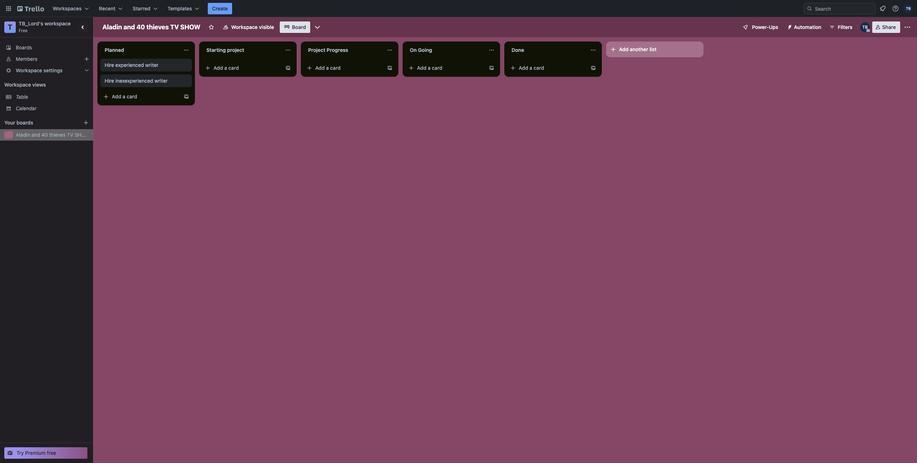 Task type: vqa. For each thing, say whether or not it's contained in the screenshot.
Create button
yes



Task type: locate. For each thing, give the bounding box(es) containing it.
1 vertical spatial aladin
[[16, 132, 30, 138]]

boards
[[17, 120, 33, 126]]

writer up hire inexexperienced writer link
[[145, 62, 159, 68]]

0 vertical spatial aladin
[[103, 23, 122, 31]]

show
[[180, 23, 201, 31], [75, 132, 90, 138]]

workspace up table
[[4, 82, 31, 88]]

and down 'your boards with 1 items' element
[[31, 132, 40, 138]]

star or unstar board image
[[208, 24, 214, 30]]

1 horizontal spatial aladin
[[103, 23, 122, 31]]

add a card down starting project
[[214, 65, 239, 71]]

and
[[124, 23, 135, 31], [31, 132, 40, 138]]

1 horizontal spatial aladin and 40 thieves tv show
[[103, 23, 201, 31]]

thieves down starred "popup button"
[[147, 23, 169, 31]]

writer
[[145, 62, 159, 68], [155, 78, 168, 84]]

hire experienced writer
[[105, 62, 159, 68]]

0 notifications image
[[879, 4, 888, 13]]

add a card down going
[[417, 65, 443, 71]]

card down progress
[[330, 65, 341, 71]]

add a card
[[214, 65, 239, 71], [316, 65, 341, 71], [417, 65, 443, 71], [519, 65, 545, 71], [112, 94, 137, 100]]

add a card button for project
[[202, 62, 283, 74]]

show down add board icon
[[75, 132, 90, 138]]

1 vertical spatial show
[[75, 132, 90, 138]]

workspace
[[231, 24, 258, 30], [16, 67, 42, 74], [4, 82, 31, 88]]

0 horizontal spatial tv
[[67, 132, 73, 138]]

boards
[[16, 44, 32, 51]]

add down on going
[[417, 65, 427, 71]]

add a card button down starting project text field
[[202, 62, 283, 74]]

starting project
[[207, 47, 244, 53]]

aladin down boards
[[16, 132, 30, 138]]

tv
[[170, 23, 179, 31], [67, 132, 73, 138]]

aladin
[[103, 23, 122, 31], [16, 132, 30, 138]]

going
[[418, 47, 433, 53]]

create from template… image for progress
[[387, 65, 393, 71]]

0 horizontal spatial aladin
[[16, 132, 30, 138]]

0 vertical spatial workspace
[[231, 24, 258, 30]]

Starting project text field
[[202, 44, 281, 56]]

card down on going text field
[[432, 65, 443, 71]]

workspace for workspace visible
[[231, 24, 258, 30]]

add down inexexperienced
[[112, 94, 121, 100]]

a down project progress
[[326, 65, 329, 71]]

workspace inside button
[[231, 24, 258, 30]]

try premium free button
[[4, 448, 87, 460]]

add down done at top right
[[519, 65, 529, 71]]

thieves down 'your boards with 1 items' element
[[49, 132, 66, 138]]

1 horizontal spatial and
[[124, 23, 135, 31]]

workspace visible button
[[219, 22, 279, 33]]

1 vertical spatial aladin and 40 thieves tv show
[[16, 132, 90, 138]]

add a card for going
[[417, 65, 443, 71]]

a
[[224, 65, 227, 71], [326, 65, 329, 71], [428, 65, 431, 71], [530, 65, 533, 71], [123, 94, 125, 100]]

tb_lord's workspace link
[[19, 20, 71, 27]]

aladin and 40 thieves tv show down starred "popup button"
[[103, 23, 201, 31]]

aladin down recent popup button
[[103, 23, 122, 31]]

workspaces
[[53, 5, 82, 11]]

list
[[650, 46, 657, 52]]

0 vertical spatial and
[[124, 23, 135, 31]]

add a card button down on going text field
[[406, 62, 486, 74]]

2 hire from the top
[[105, 78, 114, 84]]

add down project
[[316, 65, 325, 71]]

add a card down done at top right
[[519, 65, 545, 71]]

project progress
[[308, 47, 348, 53]]

1 hire from the top
[[105, 62, 114, 68]]

add a card for project
[[214, 65, 239, 71]]

add for project progress
[[316, 65, 325, 71]]

1 vertical spatial 40
[[41, 132, 48, 138]]

tv down templates
[[170, 23, 179, 31]]

1 horizontal spatial 40
[[137, 23, 145, 31]]

add a card button down project progress text field
[[304, 62, 384, 74]]

tv down calendar link
[[67, 132, 73, 138]]

try premium free
[[16, 451, 56, 457]]

aladin and 40 thieves tv show link
[[16, 132, 90, 139]]

0 horizontal spatial create from template… image
[[285, 65, 291, 71]]

1 create from template… image from the left
[[285, 65, 291, 71]]

card down done text box
[[534, 65, 545, 71]]

1 vertical spatial hire
[[105, 78, 114, 84]]

2 vertical spatial workspace
[[4, 82, 31, 88]]

add another list button
[[607, 42, 704, 57]]

add
[[620, 46, 629, 52], [214, 65, 223, 71], [316, 65, 325, 71], [417, 65, 427, 71], [519, 65, 529, 71], [112, 94, 121, 100]]

40 down the starred
[[137, 23, 145, 31]]

0 vertical spatial show
[[180, 23, 201, 31]]

power-ups button
[[738, 22, 783, 33]]

add a card down project progress
[[316, 65, 341, 71]]

card for progress
[[330, 65, 341, 71]]

0 horizontal spatial aladin and 40 thieves tv show
[[16, 132, 90, 138]]

planned
[[105, 47, 124, 53]]

1 horizontal spatial show
[[180, 23, 201, 31]]

add down starting
[[214, 65, 223, 71]]

1 horizontal spatial create from template… image
[[387, 65, 393, 71]]

workspace for workspace views
[[4, 82, 31, 88]]

writer down the hire experienced writer link
[[155, 78, 168, 84]]

templates button
[[163, 3, 204, 14]]

primary element
[[0, 0, 918, 17]]

0 horizontal spatial show
[[75, 132, 90, 138]]

card down project
[[229, 65, 239, 71]]

0 vertical spatial tv
[[170, 23, 179, 31]]

premium
[[25, 451, 46, 457]]

add a card down inexexperienced
[[112, 94, 137, 100]]

40 down 'your boards with 1 items' element
[[41, 132, 48, 138]]

40
[[137, 23, 145, 31], [41, 132, 48, 138]]

0 vertical spatial 40
[[137, 23, 145, 31]]

recent button
[[95, 3, 127, 14]]

free
[[19, 28, 28, 33]]

thieves
[[147, 23, 169, 31], [49, 132, 66, 138]]

2 horizontal spatial create from template… image
[[489, 65, 495, 71]]

writer for hire inexexperienced writer
[[155, 78, 168, 84]]

hire inside hire inexexperienced writer link
[[105, 78, 114, 84]]

a down starting project
[[224, 65, 227, 71]]

power-
[[753, 24, 770, 30]]

0 horizontal spatial and
[[31, 132, 40, 138]]

thieves inside board name text box
[[147, 23, 169, 31]]

add for on going
[[417, 65, 427, 71]]

40 inside aladin and 40 thieves tv show link
[[41, 132, 48, 138]]

add inside button
[[620, 46, 629, 52]]

add a card button
[[202, 62, 283, 74], [304, 62, 384, 74], [406, 62, 486, 74], [508, 62, 588, 74], [100, 91, 181, 103]]

show down "templates" popup button
[[180, 23, 201, 31]]

aladin and 40 thieves tv show down 'your boards with 1 items' element
[[16, 132, 90, 138]]

hire
[[105, 62, 114, 68], [105, 78, 114, 84]]

sm image
[[785, 22, 795, 32]]

a down going
[[428, 65, 431, 71]]

1 vertical spatial and
[[31, 132, 40, 138]]

card for going
[[432, 65, 443, 71]]

2 create from template… image from the left
[[591, 65, 597, 71]]

settings
[[43, 67, 63, 74]]

hire left inexexperienced
[[105, 78, 114, 84]]

filters
[[839, 24, 853, 30]]

0 vertical spatial aladin and 40 thieves tv show
[[103, 23, 201, 31]]

workspace inside dropdown button
[[16, 67, 42, 74]]

Search field
[[813, 3, 876, 14]]

1 horizontal spatial create from template… image
[[591, 65, 597, 71]]

add board image
[[83, 120, 89, 126]]

create from template… image
[[387, 65, 393, 71], [489, 65, 495, 71], [184, 94, 189, 100]]

a down inexexperienced
[[123, 94, 125, 100]]

on going
[[410, 47, 433, 53]]

aladin and 40 thieves tv show
[[103, 23, 201, 31], [16, 132, 90, 138]]

add left "another"
[[620, 46, 629, 52]]

power-ups
[[753, 24, 779, 30]]

0 horizontal spatial thieves
[[49, 132, 66, 138]]

customize views image
[[314, 24, 321, 31]]

hire down planned
[[105, 62, 114, 68]]

1 vertical spatial thieves
[[49, 132, 66, 138]]

try
[[16, 451, 24, 457]]

create from template… image
[[285, 65, 291, 71], [591, 65, 597, 71]]

1 horizontal spatial thieves
[[147, 23, 169, 31]]

0 vertical spatial hire
[[105, 62, 114, 68]]

starred
[[133, 5, 150, 11]]

on
[[410, 47, 417, 53]]

calendar link
[[16, 105, 89, 112]]

workspace down the members
[[16, 67, 42, 74]]

recent
[[99, 5, 116, 11]]

1 vertical spatial tv
[[67, 132, 73, 138]]

Planned text field
[[100, 44, 179, 56]]

1 horizontal spatial tv
[[170, 23, 179, 31]]

1 vertical spatial workspace
[[16, 67, 42, 74]]

free
[[47, 451, 56, 457]]

0 vertical spatial writer
[[145, 62, 159, 68]]

0 horizontal spatial 40
[[41, 132, 48, 138]]

tb_lord's workspace free
[[19, 20, 71, 33]]

create from template… image for going
[[489, 65, 495, 71]]

and down the starred
[[124, 23, 135, 31]]

show menu image
[[905, 24, 912, 31]]

card
[[229, 65, 239, 71], [330, 65, 341, 71], [432, 65, 443, 71], [534, 65, 545, 71], [127, 94, 137, 100]]

0 vertical spatial thieves
[[147, 23, 169, 31]]

1 vertical spatial writer
[[155, 78, 168, 84]]

workspace left visible
[[231, 24, 258, 30]]



Task type: describe. For each thing, give the bounding box(es) containing it.
hire inexexperienced writer link
[[105, 77, 188, 85]]

workspace navigation collapse icon image
[[78, 22, 88, 32]]

show inside board name text box
[[180, 23, 201, 31]]

workspace visible
[[231, 24, 274, 30]]

filters button
[[828, 22, 855, 33]]

workspaces button
[[48, 3, 93, 14]]

calendar
[[16, 105, 37, 112]]

workspace settings
[[16, 67, 63, 74]]

hire for hire experienced writer
[[105, 62, 114, 68]]

aladin inside board name text box
[[103, 23, 122, 31]]

add a card button for progress
[[304, 62, 384, 74]]

members link
[[0, 53, 93, 65]]

Board name text field
[[99, 22, 204, 33]]

views
[[32, 82, 46, 88]]

t link
[[4, 22, 16, 33]]

0 horizontal spatial create from template… image
[[184, 94, 189, 100]]

board
[[292, 24, 306, 30]]

boards link
[[0, 42, 93, 53]]

Project Progress text field
[[304, 44, 383, 56]]

tb_lord (tylerblack44) image
[[861, 22, 871, 32]]

your
[[4, 120, 15, 126]]

tb_lord's
[[19, 20, 43, 27]]

this member is an admin of this board. image
[[867, 29, 870, 32]]

table
[[16, 94, 28, 100]]

add another list
[[620, 46, 657, 52]]

add for planned
[[112, 94, 121, 100]]

add a card button for going
[[406, 62, 486, 74]]

workspace for workspace settings
[[16, 67, 42, 74]]

your boards
[[4, 120, 33, 126]]

open information menu image
[[893, 5, 900, 12]]

visible
[[259, 24, 274, 30]]

hire for hire inexexperienced writer
[[105, 78, 114, 84]]

a for project
[[224, 65, 227, 71]]

back to home image
[[17, 3, 44, 14]]

40 inside board name text box
[[137, 23, 145, 31]]

progress
[[327, 47, 348, 53]]

hire experienced writer link
[[105, 62, 188, 69]]

writer for hire experienced writer
[[145, 62, 159, 68]]

board link
[[280, 22, 311, 33]]

a for going
[[428, 65, 431, 71]]

project
[[227, 47, 244, 53]]

a for progress
[[326, 65, 329, 71]]

workspace settings button
[[0, 65, 93, 76]]

add a card button down hire inexexperienced writer
[[100, 91, 181, 103]]

search image
[[807, 6, 813, 11]]

another
[[630, 46, 649, 52]]

aladin and 40 thieves tv show inside board name text box
[[103, 23, 201, 31]]

workspace
[[45, 20, 71, 27]]

create from template… image for the add a card 'button' associated with project
[[285, 65, 291, 71]]

tv inside aladin and 40 thieves tv show link
[[67, 132, 73, 138]]

create button
[[208, 3, 232, 14]]

add a card button down done text box
[[508, 62, 588, 74]]

project
[[308, 47, 326, 53]]

add a card for progress
[[316, 65, 341, 71]]

create from template… image for the add a card 'button' below done text box
[[591, 65, 597, 71]]

starting
[[207, 47, 226, 53]]

Done text field
[[508, 44, 587, 56]]

On Going text field
[[406, 44, 485, 56]]

create
[[212, 5, 228, 11]]

share
[[883, 24, 897, 30]]

tv inside board name text box
[[170, 23, 179, 31]]

your boards with 1 items element
[[4, 119, 72, 127]]

card for project
[[229, 65, 239, 71]]

experienced
[[116, 62, 144, 68]]

card down inexexperienced
[[127, 94, 137, 100]]

t
[[8, 23, 12, 31]]

automation button
[[785, 22, 826, 33]]

members
[[16, 56, 37, 62]]

templates
[[168, 5, 192, 11]]

and inside board name text box
[[124, 23, 135, 31]]

add for starting project
[[214, 65, 223, 71]]

starred button
[[128, 3, 162, 14]]

a down done text box
[[530, 65, 533, 71]]

share button
[[873, 22, 901, 33]]

table link
[[16, 94, 89, 101]]

done
[[512, 47, 525, 53]]

workspace views
[[4, 82, 46, 88]]

tyler black (tylerblack44) image
[[905, 4, 914, 13]]

inexexperienced
[[116, 78, 153, 84]]

ups
[[770, 24, 779, 30]]

automation
[[795, 24, 822, 30]]

aladin inside aladin and 40 thieves tv show link
[[16, 132, 30, 138]]

hire inexexperienced writer
[[105, 78, 168, 84]]



